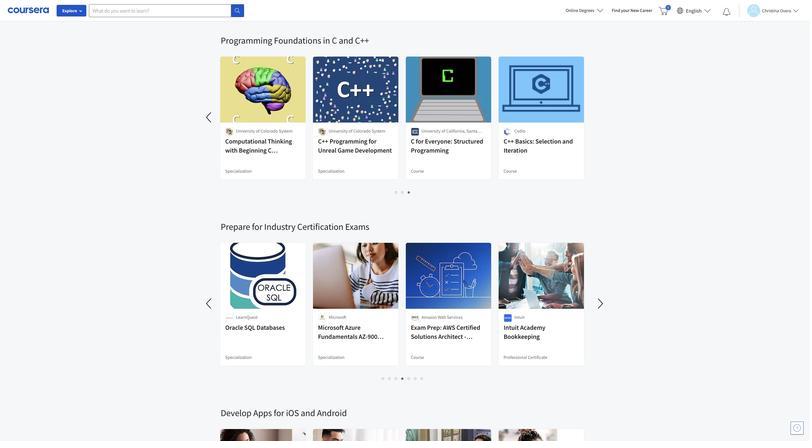 Task type: vqa. For each thing, say whether or not it's contained in the screenshot.


Task type: describe. For each thing, give the bounding box(es) containing it.
specialization for oracle sql databases
[[225, 355, 252, 360]]

system for programming
[[372, 128, 386, 134]]

0 vertical spatial c
[[332, 35, 337, 46]]

1 button for bottom 2 button
[[380, 375, 387, 382]]

university of colorado system for thinking
[[236, 128, 293, 134]]

associate
[[411, 342, 437, 350]]

fundamentals
[[318, 333, 358, 341]]

services
[[447, 315, 463, 320]]

databases
[[257, 324, 285, 332]]

with
[[225, 146, 238, 154]]

previous slide image
[[201, 296, 217, 312]]

next slide image
[[593, 296, 608, 312]]

certified
[[457, 324, 481, 332]]

find your new career
[[612, 7, 653, 13]]

web
[[438, 315, 446, 320]]

list inside prepare for industry certification exams carousel element
[[221, 375, 585, 382]]

az-
[[359, 333, 368, 341]]

develop
[[221, 407, 252, 419]]

amazon web services
[[422, 315, 463, 320]]

santa
[[467, 128, 478, 134]]

meta ios developer professional certificate by meta, image
[[220, 429, 306, 441]]

unreal
[[318, 146, 337, 154]]

3 inside 'programming foundations in c and c++ carousel' element
[[408, 189, 411, 195]]

meta android developer professional certificate by meta, image
[[313, 429, 399, 441]]

codio image
[[504, 128, 511, 136]]

5 button
[[406, 375, 413, 382]]

game
[[338, 146, 354, 154]]

microsoft for microsoft
[[329, 315, 346, 320]]

professional
[[504, 355, 527, 360]]

explore
[[62, 8, 77, 14]]

specialization for computational thinking with beginning c programming
[[225, 168, 252, 174]]

-
[[464, 333, 467, 341]]

exam prep: aws certified solutions architect - associate
[[411, 324, 481, 350]]

development
[[355, 146, 392, 154]]

6 button
[[413, 375, 419, 382]]

explore button
[[57, 5, 86, 17]]

1 list from the top
[[221, 2, 585, 9]]

oracle
[[225, 324, 243, 332]]

microsoft for microsoft azure fundamentals az-900 exam prep
[[318, 324, 344, 332]]

7 button
[[419, 375, 425, 382]]

online degrees
[[566, 7, 595, 13]]

for left "ios"
[[274, 407, 284, 419]]

android
[[317, 407, 347, 419]]

help center image
[[794, 425, 801, 432]]

for right prepare
[[252, 221, 263, 233]]

university for thinking
[[236, 128, 255, 134]]

ios
[[286, 407, 299, 419]]

computational thinking with beginning c programming
[[225, 137, 292, 163]]

3 button for the right 2 button
[[406, 189, 413, 196]]

everyone:
[[425, 137, 453, 145]]

academy
[[520, 324, 546, 332]]

5
[[408, 376, 411, 382]]

california,
[[446, 128, 466, 134]]

colorado for programming
[[354, 128, 371, 134]]

4
[[402, 376, 404, 382]]

prepare
[[221, 221, 250, 233]]

apps
[[253, 407, 272, 419]]

learnquest image
[[225, 314, 233, 322]]

and for android
[[301, 407, 315, 419]]

1 vertical spatial 2 button
[[387, 375, 393, 382]]

c++ programming for unreal game development
[[318, 137, 392, 154]]

find your new career link
[[609, 6, 656, 15]]

aws
[[443, 324, 455, 332]]

c for everyone: structured programming
[[411, 137, 483, 154]]

exam inside "exam prep: aws certified solutions architect - associate"
[[411, 324, 426, 332]]

4 button
[[400, 375, 406, 382]]

programming inside c for everyone: structured programming
[[411, 146, 449, 154]]

3 button for bottom 2 button
[[393, 375, 400, 382]]

microsoft azure fundamentals az-900 exam prep
[[318, 324, 378, 350]]

of for programming
[[442, 128, 446, 134]]

What do you want to learn? text field
[[89, 4, 231, 17]]

intuit image
[[504, 314, 512, 322]]

programming inside c++ programming for unreal game development
[[330, 137, 368, 145]]

beginning
[[239, 146, 267, 154]]

certificate
[[528, 355, 548, 360]]

online
[[566, 7, 579, 13]]

programming foundations in c and c++ carousel element
[[0, 15, 590, 202]]

find
[[612, 7, 621, 13]]

prep:
[[427, 324, 442, 332]]

prepare for industry certification exams carousel element
[[201, 202, 608, 388]]

and for c++
[[339, 35, 353, 46]]

system for thinking
[[279, 128, 293, 134]]

1 horizontal spatial 2 button
[[400, 189, 406, 196]]

of for c
[[256, 128, 260, 134]]

english button
[[675, 0, 714, 21]]



Task type: locate. For each thing, give the bounding box(es) containing it.
1 vertical spatial 3 button
[[393, 375, 400, 382]]

and
[[339, 35, 353, 46], [563, 137, 573, 145], [301, 407, 315, 419]]

colorado up c++ programming for unreal game development
[[354, 128, 371, 134]]

1 vertical spatial and
[[563, 137, 573, 145]]

of up computational
[[256, 128, 260, 134]]

c++ inside c++ programming for unreal game development
[[318, 137, 329, 145]]

1 button
[[393, 189, 400, 196], [380, 375, 387, 382]]

solutions
[[411, 333, 437, 341]]

1 inside 'programming foundations in c and c++ carousel' element
[[395, 189, 398, 195]]

microsoft right microsoft icon
[[329, 315, 346, 320]]

basics:
[[515, 137, 535, 145]]

your
[[621, 7, 630, 13]]

meta react native specialization by meta, image
[[499, 429, 585, 441]]

0 horizontal spatial and
[[301, 407, 315, 419]]

university of colorado system image for computational thinking with beginning c programming
[[225, 128, 233, 136]]

university inside university of california, santa cruz
[[422, 128, 441, 134]]

6
[[414, 376, 417, 382]]

develop apps for ios and android carousel element
[[218, 388, 811, 441]]

develop apps for ios and android
[[221, 407, 347, 419]]

codio
[[515, 128, 526, 134]]

1 horizontal spatial c++
[[355, 35, 369, 46]]

0 vertical spatial exam
[[411, 324, 426, 332]]

amazon
[[422, 315, 437, 320]]

1 horizontal spatial 3
[[408, 189, 411, 195]]

0 vertical spatial 2 button
[[400, 189, 406, 196]]

cruz
[[422, 135, 430, 140]]

0 vertical spatial intuit
[[515, 315, 525, 320]]

1 colorado from the left
[[261, 128, 278, 134]]

1 horizontal spatial 2
[[402, 189, 404, 195]]

1 vertical spatial 3
[[395, 376, 398, 382]]

for down university of california, santa cruz 'icon'
[[416, 137, 424, 145]]

amazon web services image
[[411, 314, 419, 322]]

1 university of colorado system from the left
[[236, 128, 293, 134]]

colorado for thinking
[[261, 128, 278, 134]]

and inside 'c++ basics: selection and iteration'
[[563, 137, 573, 145]]

c++ basics: selection and iteration
[[504, 137, 573, 154]]

0 horizontal spatial system
[[279, 128, 293, 134]]

1 horizontal spatial of
[[349, 128, 353, 134]]

university up cruz
[[422, 128, 441, 134]]

christina
[[763, 8, 780, 13]]

7
[[421, 376, 424, 382]]

of for game
[[349, 128, 353, 134]]

shopping cart: 1 item image
[[659, 5, 672, 15]]

intuit down intuit image
[[504, 324, 519, 332]]

university of colorado system
[[236, 128, 293, 134], [329, 128, 386, 134]]

azure
[[345, 324, 361, 332]]

university of colorado system image
[[225, 128, 233, 136], [318, 128, 326, 136]]

0 horizontal spatial exam
[[318, 342, 333, 350]]

bookkeeping
[[504, 333, 540, 341]]

c++ inside 'c++ basics: selection and iteration'
[[504, 137, 514, 145]]

1 horizontal spatial 1
[[395, 189, 398, 195]]

0 vertical spatial list
[[221, 2, 585, 9]]

university up game
[[329, 128, 348, 134]]

specialization for c++ programming for unreal game development
[[318, 168, 345, 174]]

microsoft image
[[318, 314, 326, 322]]

0 horizontal spatial of
[[256, 128, 260, 134]]

1 horizontal spatial 3 button
[[406, 189, 413, 196]]

c right in
[[332, 35, 337, 46]]

2 button
[[400, 189, 406, 196], [387, 375, 393, 382]]

0 vertical spatial 3 button
[[406, 189, 413, 196]]

microsoft up the fundamentals
[[318, 324, 344, 332]]

900
[[368, 333, 378, 341]]

2 vertical spatial and
[[301, 407, 315, 419]]

specialization down prep
[[318, 355, 345, 360]]

0 horizontal spatial c
[[268, 146, 272, 154]]

specialization down unreal
[[318, 168, 345, 174]]

1 vertical spatial 1
[[382, 376, 385, 382]]

0 horizontal spatial 1
[[382, 376, 385, 382]]

0 horizontal spatial 1 button
[[380, 375, 387, 382]]

intuit for intuit
[[515, 315, 525, 320]]

specialization down oracle
[[225, 355, 252, 360]]

in
[[323, 35, 330, 46]]

c down thinking
[[268, 146, 272, 154]]

and right in
[[339, 35, 353, 46]]

course
[[411, 168, 424, 174], [504, 168, 517, 174], [411, 355, 424, 360]]

1 university of colorado system image from the left
[[225, 128, 233, 136]]

1 for bottom 2 button
[[382, 376, 385, 382]]

0 horizontal spatial 2
[[389, 376, 391, 382]]

of
[[256, 128, 260, 134], [349, 128, 353, 134], [442, 128, 446, 134]]

0 horizontal spatial university of colorado system image
[[225, 128, 233, 136]]

1 horizontal spatial university of colorado system image
[[318, 128, 326, 136]]

1 horizontal spatial colorado
[[354, 128, 371, 134]]

microsoft inside the "microsoft azure fundamentals az-900 exam prep"
[[318, 324, 344, 332]]

exam
[[411, 324, 426, 332], [318, 342, 333, 350]]

university of california, santa cruz
[[422, 128, 478, 140]]

2 horizontal spatial c
[[411, 137, 415, 145]]

1 horizontal spatial system
[[372, 128, 386, 134]]

1 vertical spatial list
[[221, 189, 585, 196]]

exam inside the "microsoft azure fundamentals az-900 exam prep"
[[318, 342, 333, 350]]

1 vertical spatial microsoft
[[318, 324, 344, 332]]

0 horizontal spatial 3
[[395, 376, 398, 382]]

0 vertical spatial and
[[339, 35, 353, 46]]

intuit inside the intuit academy bookkeeping
[[504, 324, 519, 332]]

1 vertical spatial c
[[411, 137, 415, 145]]

3 list from the top
[[221, 375, 585, 382]]

1 vertical spatial intuit
[[504, 324, 519, 332]]

university for programming
[[329, 128, 348, 134]]

thinking
[[268, 137, 292, 145]]

c inside computational thinking with beginning c programming
[[268, 146, 272, 154]]

system up development
[[372, 128, 386, 134]]

2 inside prepare for industry certification exams carousel element
[[389, 376, 391, 382]]

exam down amazon web services image
[[411, 324, 426, 332]]

university up computational
[[236, 128, 255, 134]]

2 system from the left
[[372, 128, 386, 134]]

1 horizontal spatial exam
[[411, 324, 426, 332]]

industry
[[264, 221, 296, 233]]

0 horizontal spatial 2 button
[[387, 375, 393, 382]]

1 inside prepare for industry certification exams carousel element
[[382, 376, 385, 382]]

intuit for intuit academy bookkeeping
[[504, 324, 519, 332]]

1 of from the left
[[256, 128, 260, 134]]

professional certificate
[[504, 355, 548, 360]]

christina overa
[[763, 8, 792, 13]]

0 vertical spatial 2
[[402, 189, 404, 195]]

selection
[[536, 137, 561, 145]]

christina overa button
[[739, 4, 799, 17]]

list
[[221, 2, 585, 9], [221, 189, 585, 196], [221, 375, 585, 382]]

and right "ios"
[[301, 407, 315, 419]]

computational
[[225, 137, 267, 145]]

1 horizontal spatial and
[[339, 35, 353, 46]]

and right selection
[[563, 137, 573, 145]]

career
[[640, 7, 653, 13]]

1 vertical spatial 2
[[389, 376, 391, 382]]

university of california, santa cruz image
[[411, 128, 419, 136]]

degrees
[[580, 7, 595, 13]]

programming
[[221, 35, 272, 46], [330, 137, 368, 145], [411, 146, 449, 154], [225, 155, 263, 163]]

previous slide image
[[201, 110, 217, 125]]

1 vertical spatial 1 button
[[380, 375, 387, 382]]

oracle sql databases
[[225, 324, 285, 332]]

2 inside 'programming foundations in c and c++ carousel' element
[[402, 189, 404, 195]]

3 button
[[406, 189, 413, 196], [393, 375, 400, 382]]

0 vertical spatial microsoft
[[329, 315, 346, 320]]

c
[[332, 35, 337, 46], [411, 137, 415, 145], [268, 146, 272, 154]]

c++ for c++ basics: selection and iteration
[[504, 137, 514, 145]]

of up c++ programming for unreal game development
[[349, 128, 353, 134]]

1 system from the left
[[279, 128, 293, 134]]

university of colorado system image up unreal
[[318, 128, 326, 136]]

online degrees button
[[561, 3, 609, 17]]

0 horizontal spatial university of colorado system
[[236, 128, 293, 134]]

2 horizontal spatial of
[[442, 128, 446, 134]]

iteration
[[504, 146, 528, 154]]

2 vertical spatial list
[[221, 375, 585, 382]]

prep
[[334, 342, 347, 350]]

0 horizontal spatial c++
[[318, 137, 329, 145]]

specialization
[[225, 168, 252, 174], [318, 168, 345, 174], [225, 355, 252, 360], [318, 355, 345, 360]]

0 horizontal spatial university
[[236, 128, 255, 134]]

english
[[686, 7, 702, 14]]

3 university from the left
[[422, 128, 441, 134]]

1 horizontal spatial c
[[332, 35, 337, 46]]

specialization down "with"
[[225, 168, 252, 174]]

3
[[408, 189, 411, 195], [395, 376, 398, 382]]

1 vertical spatial exam
[[318, 342, 333, 350]]

0 horizontal spatial colorado
[[261, 128, 278, 134]]

intuit academy bookkeeping
[[504, 324, 546, 341]]

for up development
[[369, 137, 377, 145]]

new
[[631, 7, 639, 13]]

2 horizontal spatial and
[[563, 137, 573, 145]]

colorado
[[261, 128, 278, 134], [354, 128, 371, 134]]

2 university from the left
[[329, 128, 348, 134]]

build wireframes and low-fidelity prototypes course by google, image
[[406, 429, 492, 441]]

0 vertical spatial 3
[[408, 189, 411, 195]]

certification
[[297, 221, 344, 233]]

university of colorado system for programming
[[329, 128, 386, 134]]

course for prepare for industry certification exams
[[411, 355, 424, 360]]

2 university of colorado system from the left
[[329, 128, 386, 134]]

specialization for microsoft azure fundamentals az-900 exam prep
[[318, 355, 345, 360]]

2 vertical spatial c
[[268, 146, 272, 154]]

programming foundations in c and c++
[[221, 35, 369, 46]]

1 button inside 'programming foundations in c and c++ carousel' element
[[393, 189, 400, 196]]

programming inside computational thinking with beginning c programming
[[225, 155, 263, 163]]

2 colorado from the left
[[354, 128, 371, 134]]

for inside c++ programming for unreal game development
[[369, 137, 377, 145]]

intuit right intuit image
[[515, 315, 525, 320]]

prepare for industry certification exams
[[221, 221, 370, 233]]

of up everyone:
[[442, 128, 446, 134]]

1 button for the right 2 button
[[393, 189, 400, 196]]

university for for
[[422, 128, 441, 134]]

university of colorado system image for c++ programming for unreal game development
[[318, 128, 326, 136]]

1 horizontal spatial 1 button
[[393, 189, 400, 196]]

overa
[[781, 8, 792, 13]]

course inside prepare for industry certification exams carousel element
[[411, 355, 424, 360]]

learnquest
[[236, 315, 258, 320]]

0 vertical spatial 1 button
[[393, 189, 400, 196]]

None search field
[[89, 4, 244, 17]]

show notifications image
[[723, 8, 731, 16]]

2 horizontal spatial c++
[[504, 137, 514, 145]]

c++
[[355, 35, 369, 46], [318, 137, 329, 145], [504, 137, 514, 145]]

2 horizontal spatial university
[[422, 128, 441, 134]]

sql
[[244, 324, 255, 332]]

course for programming foundations in c and c++
[[411, 168, 424, 174]]

exams
[[345, 221, 370, 233]]

university of colorado system up c++ programming for unreal game development
[[329, 128, 386, 134]]

list inside 'programming foundations in c and c++ carousel' element
[[221, 189, 585, 196]]

1
[[395, 189, 398, 195], [382, 376, 385, 382]]

structured
[[454, 137, 483, 145]]

university
[[236, 128, 255, 134], [329, 128, 348, 134], [422, 128, 441, 134]]

2
[[402, 189, 404, 195], [389, 376, 391, 382]]

2 university of colorado system image from the left
[[318, 128, 326, 136]]

3 inside prepare for industry certification exams carousel element
[[395, 376, 398, 382]]

university of colorado system image up "with"
[[225, 128, 233, 136]]

for inside c for everyone: structured programming
[[416, 137, 424, 145]]

c down university of california, santa cruz 'icon'
[[411, 137, 415, 145]]

foundations
[[274, 35, 321, 46]]

coursera image
[[8, 5, 49, 16]]

0 horizontal spatial 3 button
[[393, 375, 400, 382]]

1 university from the left
[[236, 128, 255, 134]]

1 for the right 2 button
[[395, 189, 398, 195]]

exam left prep
[[318, 342, 333, 350]]

c inside c for everyone: structured programming
[[411, 137, 415, 145]]

2 list from the top
[[221, 189, 585, 196]]

3 of from the left
[[442, 128, 446, 134]]

microsoft
[[329, 315, 346, 320], [318, 324, 344, 332]]

2 of from the left
[[349, 128, 353, 134]]

colorado up thinking
[[261, 128, 278, 134]]

c++ for c++ programming for unreal game development
[[318, 137, 329, 145]]

system up thinking
[[279, 128, 293, 134]]

of inside university of california, santa cruz
[[442, 128, 446, 134]]

architect
[[438, 333, 463, 341]]

0 vertical spatial 1
[[395, 189, 398, 195]]

1 horizontal spatial university
[[329, 128, 348, 134]]

1 horizontal spatial university of colorado system
[[329, 128, 386, 134]]

university of colorado system up thinking
[[236, 128, 293, 134]]



